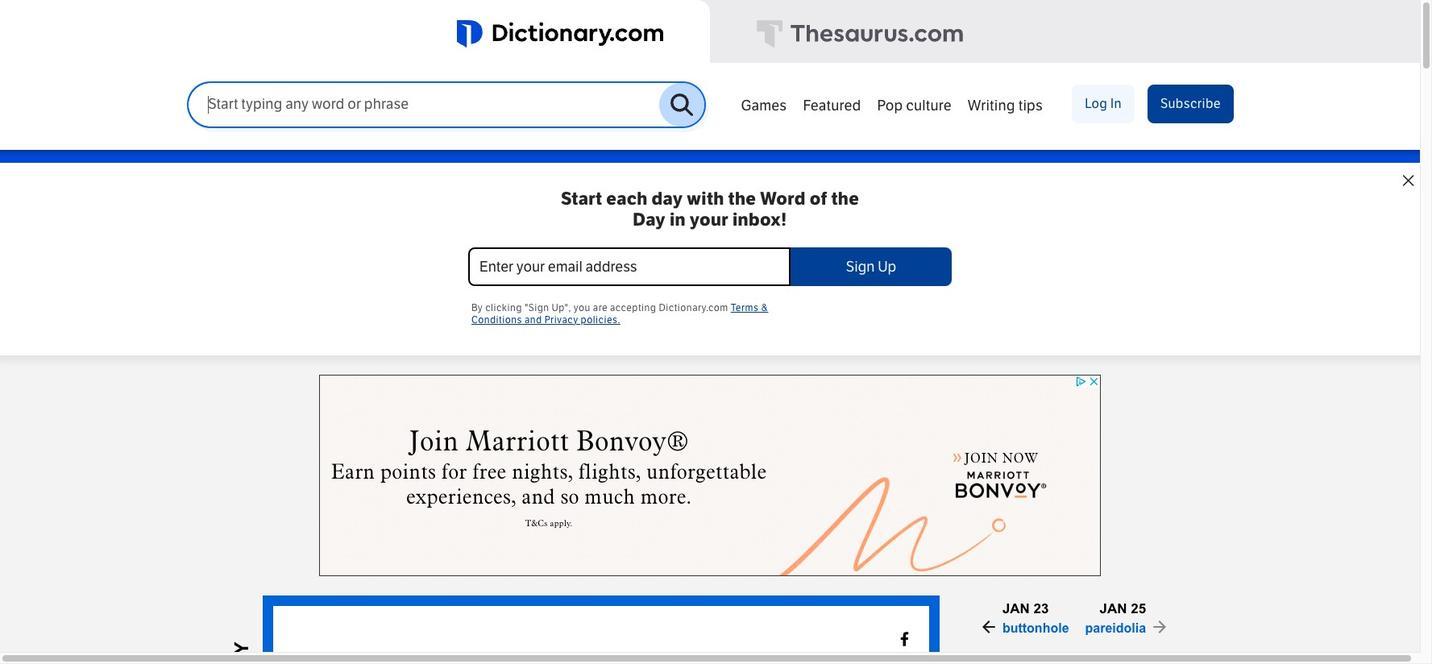 Task type: describe. For each thing, give the bounding box(es) containing it.
games
[[741, 97, 787, 114]]

culture
[[906, 97, 952, 114]]

✕
[[1402, 171, 1414, 190]]

day
[[633, 210, 666, 231]]

in
[[670, 210, 686, 231]]

23
[[1034, 601, 1049, 616]]

buttonhole
[[1002, 621, 1069, 635]]

by clicking "sign up", you are accepting dictionary.com
[[471, 302, 731, 313]]

1 the from the left
[[728, 189, 756, 210]]

your
[[690, 210, 729, 231]]

up",
[[552, 302, 571, 313]]

featured
[[803, 97, 861, 114]]

are
[[593, 302, 608, 313]]

of
[[810, 189, 827, 210]]

jan 23 buttonhole
[[1002, 601, 1069, 635]]

you
[[574, 302, 591, 313]]

Start typing any word or phrase text field
[[189, 95, 659, 114]]

terms & conditions and privacy policies.
[[471, 302, 768, 325]]

writing tips link
[[960, 89, 1051, 119]]

and
[[525, 314, 542, 325]]

word
[[760, 189, 806, 210]]

each
[[606, 189, 648, 210]]

&
[[761, 302, 768, 313]]

jan 25 pareidolia
[[1085, 601, 1146, 635]]

2 the from the left
[[831, 189, 859, 210]]

pop culture link
[[869, 89, 960, 119]]

advertisement element
[[319, 375, 1101, 576]]

with
[[687, 189, 724, 210]]

games link
[[733, 89, 795, 119]]

dictionary.com
[[659, 302, 728, 313]]



Task type: locate. For each thing, give the bounding box(es) containing it.
subscribe
[[1161, 96, 1221, 111]]

by
[[471, 302, 483, 313]]

the up inbox!
[[728, 189, 756, 210]]

in
[[1111, 96, 1122, 111]]

pages menu element
[[733, 82, 1234, 150]]

pareidolia
[[1085, 621, 1146, 635]]

writing
[[968, 97, 1015, 114]]

Enter your email address email field
[[468, 247, 791, 286]]

jan for jan 25
[[1100, 601, 1127, 616]]

1 horizontal spatial the
[[831, 189, 859, 210]]

jan left 23 at the bottom of the page
[[1002, 601, 1030, 616]]

subscribe button
[[1148, 85, 1234, 123]]

None submit
[[791, 247, 952, 286]]

log in
[[1085, 96, 1122, 111]]

pop culture
[[877, 97, 952, 114]]

jan for jan 23
[[1002, 601, 1030, 616]]

25
[[1131, 601, 1146, 616]]

terms
[[731, 302, 759, 313]]

1 horizontal spatial jan
[[1100, 601, 1127, 616]]

policies.
[[581, 314, 620, 325]]

writing tips
[[968, 97, 1043, 114]]

conditions
[[471, 314, 522, 325]]

privacy
[[545, 314, 578, 325]]

jan up the pareidolia
[[1100, 601, 1127, 616]]

jan inside jan 25 pareidolia
[[1100, 601, 1127, 616]]

log
[[1085, 96, 1108, 111]]

start
[[561, 189, 602, 210]]

tips
[[1018, 97, 1043, 114]]

featured link
[[795, 89, 869, 119]]

0 horizontal spatial the
[[728, 189, 756, 210]]

jan
[[1002, 601, 1030, 616], [1100, 601, 1127, 616]]

day
[[652, 189, 683, 210]]

2 jan from the left
[[1100, 601, 1127, 616]]

pop
[[877, 97, 903, 114]]

start each day with the word of the day in your inbox!
[[561, 189, 859, 231]]

inbox!
[[733, 210, 787, 231]]

the right of
[[831, 189, 859, 210]]

jan inside jan 23 buttonhole
[[1002, 601, 1030, 616]]

switch site tab list
[[0, 0, 1420, 65]]

clicking
[[485, 302, 522, 313]]

accepting
[[610, 302, 656, 313]]

0 horizontal spatial jan
[[1002, 601, 1030, 616]]

✕ button
[[1391, 163, 1426, 198]]

the
[[728, 189, 756, 210], [831, 189, 859, 210]]

1 jan from the left
[[1002, 601, 1030, 616]]

"sign
[[525, 302, 549, 313]]

log in button
[[1072, 85, 1135, 123]]

terms & conditions and privacy policies. link
[[471, 302, 768, 325]]



Task type: vqa. For each thing, say whether or not it's contained in the screenshot.
games link on the right of page
yes



